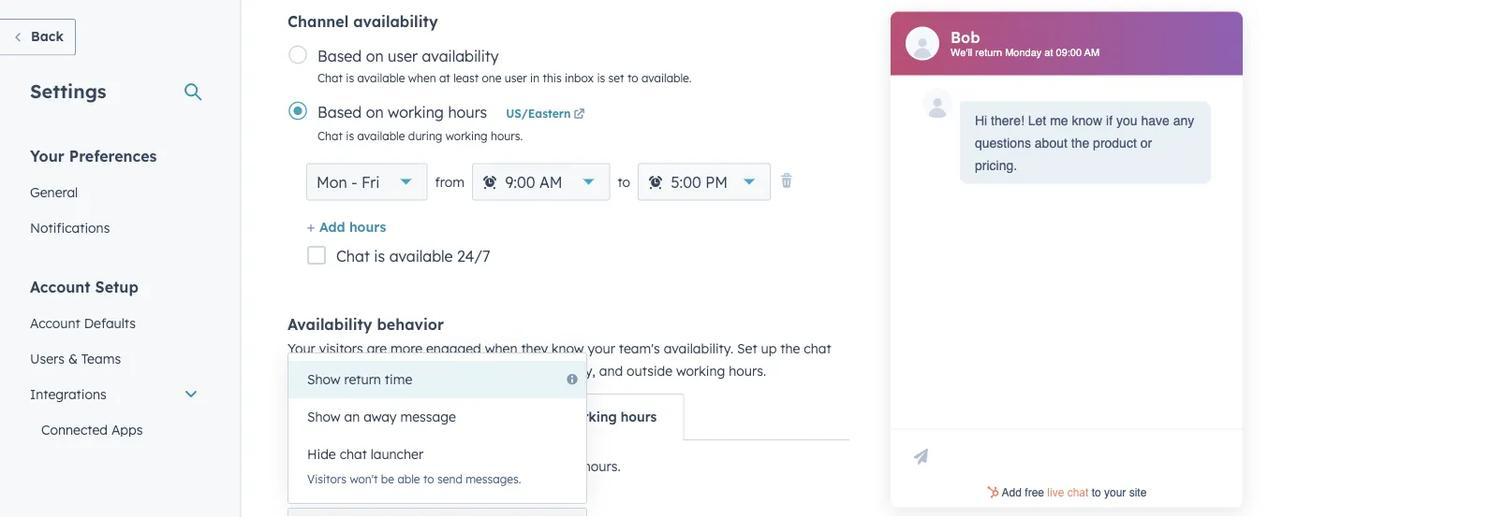 Task type: locate. For each thing, give the bounding box(es) containing it.
0 vertical spatial user
[[388, 47, 418, 65]]

0 vertical spatial availability
[[353, 12, 438, 31]]

show return time
[[307, 372, 412, 389]]

user
[[388, 47, 418, 65], [505, 71, 527, 85]]

2 horizontal spatial hours.
[[729, 364, 766, 380]]

1 horizontal spatial know
[[1072, 113, 1103, 128]]

1 horizontal spatial hours.
[[583, 459, 621, 476]]

when
[[408, 71, 436, 85], [485, 341, 518, 358], [380, 364, 412, 380]]

1 vertical spatial outside
[[481, 459, 527, 476]]

the left be
[[355, 459, 375, 476]]

hubspot-live-chat-viral-iframe element
[[895, 485, 1239, 504]]

behavior up more
[[377, 316, 444, 335]]

you
[[1116, 113, 1138, 128]]

am right 9:00
[[540, 173, 562, 192]]

user down 'channel availability'
[[388, 47, 418, 65]]

working down outside
[[531, 459, 580, 476]]

0 vertical spatial experience
[[288, 364, 355, 380]]

chat up mon
[[318, 129, 343, 143]]

based up mon
[[318, 103, 362, 122]]

1 vertical spatial user
[[505, 71, 527, 85]]

2 vertical spatial hours.
[[583, 459, 621, 476]]

on up chat is available during working hours.
[[366, 103, 384, 122]]

account up the account defaults
[[30, 278, 91, 296]]

chat
[[804, 341, 831, 358], [340, 447, 367, 464], [379, 459, 406, 476]]

0 horizontal spatial return
[[344, 372, 381, 389]]

0 vertical spatial behavior
[[377, 316, 444, 335]]

1 vertical spatial available
[[357, 129, 405, 143]]

hours down and
[[621, 410, 657, 426]]

is for chat is available 24/7
[[374, 248, 385, 266]]

2 vertical spatial the
[[355, 459, 375, 476]]

account for account defaults
[[30, 315, 80, 332]]

know up away,
[[552, 341, 584, 358]]

behavior
[[377, 316, 444, 335], [359, 489, 417, 506]]

show an away message
[[307, 410, 456, 426]]

0 vertical spatial know
[[1072, 113, 1103, 128]]

the right up
[[781, 341, 800, 358]]

0 vertical spatial set
[[737, 341, 757, 358]]

0 horizontal spatial the
[[355, 459, 375, 476]]

account up users
[[30, 315, 80, 332]]

chat
[[318, 71, 343, 85], [318, 129, 343, 143], [336, 248, 370, 266]]

show left 'an'
[[307, 410, 341, 426]]

chat down the add hours button
[[336, 248, 370, 266]]

2 based from the top
[[318, 103, 362, 122]]

when down more
[[380, 364, 412, 380]]

available for when
[[357, 71, 405, 85]]

1 horizontal spatial return
[[975, 47, 1002, 59]]

1 vertical spatial the
[[781, 341, 800, 358]]

your up general
[[30, 147, 64, 165]]

the inside availability behavior your visitors are more engaged when they know your team's availability. set up the chat experience for when your team is available, away, and outside working hours.
[[781, 341, 800, 358]]

0 vertical spatial outside
[[627, 364, 673, 380]]

is inside availability behavior your visitors are more engaged when they know your team's availability. set up the chat experience for when your team is available, away, and outside working hours.
[[483, 364, 493, 380]]

product
[[1093, 136, 1137, 151]]

inbox
[[565, 71, 594, 85]]

0 horizontal spatial am
[[540, 173, 562, 192]]

0 vertical spatial available
[[357, 71, 405, 85]]

1 horizontal spatial user
[[505, 71, 527, 85]]

is down add hours
[[374, 248, 385, 266]]

1 horizontal spatial am
[[1085, 47, 1100, 59]]

available
[[357, 71, 405, 85], [357, 129, 405, 143], [389, 248, 453, 266]]

am
[[1085, 47, 1100, 59], [540, 173, 562, 192]]

is up mon - fri
[[346, 129, 354, 143]]

when left they
[[485, 341, 518, 358]]

know inside hi there! let me know if you have any questions about the product or pricing.
[[1072, 113, 1103, 128]]

on down 'channel availability'
[[366, 47, 384, 65]]

show down the visitors
[[307, 372, 341, 389]]

and
[[599, 364, 623, 380]]

is right team
[[483, 364, 493, 380]]

chat right the won't
[[379, 459, 406, 476]]

1 vertical spatial at
[[439, 71, 450, 85]]

9:00 am
[[505, 173, 562, 192]]

chat right up
[[804, 341, 831, 358]]

0 vertical spatial show
[[307, 372, 341, 389]]

return right we'll
[[975, 47, 1002, 59]]

availability up least
[[422, 47, 499, 65]]

chat up the won't
[[340, 447, 367, 464]]

the right about at right
[[1071, 136, 1090, 151]]

1 horizontal spatial set
[[737, 341, 757, 358]]

1 vertical spatial availability
[[422, 47, 499, 65]]

chat down channel
[[318, 71, 343, 85]]

&
[[68, 351, 78, 367]]

0 vertical spatial chat
[[318, 71, 343, 85]]

to
[[627, 71, 638, 85], [618, 174, 630, 190], [423, 473, 434, 487]]

1 account from the top
[[30, 278, 91, 296]]

account inside account defaults link
[[30, 315, 80, 332]]

2 vertical spatial available
[[389, 248, 453, 266]]

know left the if
[[1072, 113, 1103, 128]]

return inside bob we'll return monday at 09:00 am
[[975, 47, 1002, 59]]

availability behavior your visitors are more engaged when they know your team's availability. set up the chat experience for when your team is available, away, and outside working hours.
[[288, 316, 831, 380]]

0 horizontal spatial your
[[30, 147, 64, 165]]

link opens in a new window image
[[574, 107, 585, 123]]

available for during
[[357, 129, 405, 143]]

0 vertical spatial at
[[1045, 47, 1053, 59]]

at inside bob we'll return monday at 09:00 am
[[1045, 47, 1053, 59]]

1 vertical spatial your
[[416, 364, 444, 380]]

based on working hours
[[318, 103, 487, 122]]

09:00
[[1056, 47, 1082, 59]]

based for based on user availability
[[318, 47, 362, 65]]

the
[[1071, 136, 1090, 151], [781, 341, 800, 358], [355, 459, 375, 476]]

account for account setup
[[30, 278, 91, 296]]

list box containing show return time
[[288, 355, 586, 504]]

2 horizontal spatial chat
[[804, 341, 831, 358]]

offline
[[313, 489, 355, 506]]

0 horizontal spatial at
[[439, 71, 450, 85]]

0 vertical spatial your
[[588, 341, 615, 358]]

1 vertical spatial on
[[366, 103, 384, 122]]

1 show from the top
[[307, 372, 341, 389]]

working up chat is available during working hours.
[[388, 103, 444, 122]]

show return time button
[[288, 362, 558, 399]]

away,
[[559, 364, 596, 380]]

available down "based on user availability"
[[357, 71, 405, 85]]

your down more
[[416, 364, 444, 380]]

chat inside availability behavior your visitors are more engaged when they know your team's availability. set up the chat experience for when your team is available, away, and outside working hours.
[[804, 341, 831, 358]]

based on user availability
[[318, 47, 499, 65]]

tab panel
[[288, 441, 850, 518]]

am inside popup button
[[540, 173, 562, 192]]

return
[[975, 47, 1002, 59], [344, 372, 381, 389]]

outside down team's
[[627, 364, 673, 380]]

available down based on working hours
[[357, 129, 405, 143]]

0 vertical spatial hours.
[[491, 129, 523, 143]]

launcher
[[371, 447, 424, 464]]

0 horizontal spatial set
[[288, 489, 309, 506]]

to right able
[[423, 473, 434, 487]]

hours. down outside working hours link
[[583, 459, 621, 476]]

1 vertical spatial experience
[[410, 459, 477, 476]]

add
[[319, 219, 345, 235]]

0 horizontal spatial hours.
[[491, 129, 523, 143]]

fri
[[361, 173, 380, 192]]

1 vertical spatial your
[[288, 341, 315, 358]]

1 vertical spatial return
[[344, 372, 381, 389]]

is down 'channel availability'
[[346, 71, 354, 85]]

to left 5:00
[[618, 174, 630, 190]]

1 horizontal spatial chat
[[379, 459, 406, 476]]

users
[[30, 351, 65, 367]]

2 vertical spatial hours
[[621, 410, 657, 426]]

2 vertical spatial chat
[[336, 248, 370, 266]]

2 horizontal spatial the
[[1071, 136, 1090, 151]]

0 horizontal spatial chat
[[340, 447, 367, 464]]

set down visitors at bottom left
[[288, 489, 309, 506]]

1 vertical spatial hours
[[349, 219, 386, 235]]

your down availability
[[288, 341, 315, 358]]

hours. down us/eastern
[[491, 129, 523, 143]]

account defaults link
[[19, 306, 210, 341]]

9:00 am button
[[472, 164, 610, 201]]

your
[[30, 147, 64, 165], [288, 341, 315, 358]]

when down "based on user availability"
[[408, 71, 436, 85]]

1 vertical spatial set
[[288, 489, 309, 506]]

1 horizontal spatial your
[[288, 341, 315, 358]]

show
[[307, 372, 341, 389], [307, 410, 341, 426]]

outside
[[627, 364, 673, 380], [481, 459, 527, 476]]

1 horizontal spatial your
[[588, 341, 615, 358]]

are
[[367, 341, 387, 358]]

your preferences element
[[19, 146, 210, 246]]

behavior down be
[[359, 489, 417, 506]]

to right set
[[627, 71, 638, 85]]

is for chat is available when at least one user in this inbox is set to available.
[[346, 71, 354, 85]]

working down availability.
[[676, 364, 725, 380]]

available left 24/7 at the left
[[389, 248, 453, 266]]

0 horizontal spatial outside
[[481, 459, 527, 476]]

more
[[391, 341, 423, 358]]

based down channel
[[318, 47, 362, 65]]

1 vertical spatial based
[[318, 103, 362, 122]]

1 vertical spatial hours.
[[729, 364, 766, 380]]

availability
[[288, 316, 372, 335]]

visitors
[[319, 341, 363, 358]]

hours down least
[[448, 103, 487, 122]]

chat for chat is available 24/7
[[336, 248, 370, 266]]

am right 09:00
[[1085, 47, 1100, 59]]

hours right add
[[349, 219, 386, 235]]

2 show from the top
[[307, 410, 341, 426]]

1 horizontal spatial outside
[[627, 364, 673, 380]]

0 vertical spatial hours
[[448, 103, 487, 122]]

hours
[[448, 103, 487, 122], [349, 219, 386, 235], [621, 410, 657, 426]]

1 on from the top
[[366, 47, 384, 65]]

be
[[381, 473, 394, 487]]

able
[[398, 473, 420, 487]]

outside working hours
[[511, 410, 657, 426]]

hours. down up
[[729, 364, 766, 380]]

0 vertical spatial am
[[1085, 47, 1100, 59]]

account
[[30, 278, 91, 296], [30, 315, 80, 332]]

2 vertical spatial to
[[423, 473, 434, 487]]

working inside availability behavior your visitors are more engaged when they know your team's availability. set up the chat experience for when your team is available, away, and outside working hours.
[[676, 364, 725, 380]]

0 vertical spatial your
[[30, 147, 64, 165]]

your up and
[[588, 341, 615, 358]]

general link
[[19, 175, 210, 210]]

chat is available 24/7
[[336, 248, 490, 266]]

experience
[[288, 364, 355, 380], [410, 459, 477, 476]]

least
[[454, 71, 479, 85]]

0 horizontal spatial experience
[[288, 364, 355, 380]]

your
[[588, 341, 615, 358], [416, 364, 444, 380]]

0 vertical spatial on
[[366, 47, 384, 65]]

0 vertical spatial return
[[975, 47, 1002, 59]]

0 horizontal spatial hours
[[349, 219, 386, 235]]

1 horizontal spatial experience
[[410, 459, 477, 476]]

won't
[[350, 473, 378, 487]]

0 vertical spatial based
[[318, 47, 362, 65]]

0 horizontal spatial user
[[388, 47, 418, 65]]

1 horizontal spatial the
[[781, 341, 800, 358]]

if
[[1106, 113, 1113, 128]]

agent says: hi there! let me know if you have any questions about the product or pricing. element
[[975, 109, 1196, 177]]

user left in
[[505, 71, 527, 85]]

outside inside availability behavior your visitors are more engaged when they know your team's availability. set up the chat experience for when your team is available, away, and outside working hours.
[[627, 364, 673, 380]]

working down away,
[[565, 410, 617, 426]]

0 vertical spatial the
[[1071, 136, 1090, 151]]

on
[[366, 47, 384, 65], [366, 103, 384, 122]]

available,
[[497, 364, 555, 380]]

1 vertical spatial am
[[540, 173, 562, 192]]

set left up
[[737, 341, 757, 358]]

show for show return time
[[307, 372, 341, 389]]

hi
[[975, 113, 987, 128]]

2 on from the top
[[366, 103, 384, 122]]

outside inside tab panel
[[481, 459, 527, 476]]

2 horizontal spatial hours
[[621, 410, 657, 426]]

tab list
[[288, 395, 684, 442]]

users & teams
[[30, 351, 121, 367]]

at left 09:00
[[1045, 47, 1053, 59]]

me
[[1050, 113, 1068, 128]]

hours. inside tab panel
[[583, 459, 621, 476]]

teams
[[81, 351, 121, 367]]

hours.
[[491, 129, 523, 143], [729, 364, 766, 380], [583, 459, 621, 476]]

0 horizontal spatial know
[[552, 341, 584, 358]]

team
[[447, 364, 480, 380]]

one
[[482, 71, 502, 85]]

0 vertical spatial account
[[30, 278, 91, 296]]

available link
[[288, 396, 397, 441]]

outside right 'send'
[[481, 459, 527, 476]]

1 vertical spatial account
[[30, 315, 80, 332]]

1 vertical spatial when
[[485, 341, 518, 358]]

5:00 pm
[[671, 173, 728, 192]]

questions
[[975, 136, 1031, 151]]

list box
[[288, 355, 586, 504]]

at left least
[[439, 71, 450, 85]]

channel availability
[[288, 12, 438, 31]]

add hours
[[319, 219, 386, 235]]

1 vertical spatial know
[[552, 341, 584, 358]]

account setup element
[[19, 277, 210, 518]]

1 based from the top
[[318, 47, 362, 65]]

availability up "based on user availability"
[[353, 12, 438, 31]]

working
[[388, 103, 444, 122], [446, 129, 488, 143], [676, 364, 725, 380], [565, 410, 617, 426], [531, 459, 580, 476]]

at
[[1045, 47, 1053, 59], [439, 71, 450, 85]]

0 horizontal spatial your
[[416, 364, 444, 380]]

2 account from the top
[[30, 315, 80, 332]]

they
[[521, 341, 548, 358]]

1 vertical spatial chat
[[318, 129, 343, 143]]

5:00
[[671, 173, 701, 192]]

link opens in a new window image
[[574, 109, 585, 121]]

return down are
[[344, 372, 381, 389]]

5:00 pm button
[[638, 164, 771, 201]]

1 horizontal spatial at
[[1045, 47, 1053, 59]]

1 vertical spatial show
[[307, 410, 341, 426]]



Task type: vqa. For each thing, say whether or not it's contained in the screenshot.
Tracking Code
no



Task type: describe. For each thing, give the bounding box(es) containing it.
users & teams link
[[19, 341, 210, 377]]

pricing.
[[975, 158, 1017, 173]]

settings
[[30, 79, 106, 103]]

team's
[[619, 341, 660, 358]]

bob we'll return monday at 09:00 am
[[951, 29, 1100, 59]]

the inside hi there! let me know if you have any questions about the product or pricing.
[[1071, 136, 1090, 151]]

for
[[359, 364, 376, 380]]

hi there! let me know if you have any questions about the product or pricing.
[[975, 113, 1194, 173]]

working right during
[[446, 129, 488, 143]]

hours inside button
[[349, 219, 386, 235]]

1 horizontal spatial hours
[[448, 103, 487, 122]]

monday
[[1005, 47, 1042, 59]]

about
[[1035, 136, 1068, 151]]

1 vertical spatial behavior
[[359, 489, 417, 506]]

2 vertical spatial when
[[380, 364, 412, 380]]

there!
[[991, 113, 1025, 128]]

at for bob
[[1045, 47, 1053, 59]]

account setup
[[30, 278, 138, 296]]

availability.
[[664, 341, 734, 358]]

any
[[1173, 113, 1194, 128]]

outside
[[511, 410, 561, 426]]

behavior inside availability behavior your visitors are more engaged when they know your team's availability. set up the chat experience for when your team is available, away, and outside working hours.
[[377, 316, 444, 335]]

0 vertical spatial to
[[627, 71, 638, 85]]

hide
[[307, 447, 336, 464]]

or
[[1141, 136, 1152, 151]]

have
[[1141, 113, 1170, 128]]

preferences
[[69, 147, 157, 165]]

this
[[543, 71, 562, 85]]

working inside tab list
[[565, 410, 617, 426]]

chat for chat is available when at least one user in this inbox is set to available.
[[318, 71, 343, 85]]

set inside availability behavior your visitors are more engaged when they know your team's availability. set up the chat experience for when your team is available, away, and outside working hours.
[[737, 341, 757, 358]]

time
[[385, 372, 412, 389]]

away
[[364, 410, 397, 426]]

tab panel containing customize the chat experience outside working hours.
[[288, 441, 850, 518]]

mon
[[317, 173, 347, 192]]

an
[[344, 410, 360, 426]]

set
[[608, 71, 624, 85]]

add hours button
[[306, 216, 386, 241]]

0 vertical spatial when
[[408, 71, 436, 85]]

chat inside tab panel
[[379, 459, 406, 476]]

connected apps link
[[19, 413, 210, 448]]

setup
[[95, 278, 138, 296]]

from
[[435, 174, 465, 190]]

chat is available during working hours.
[[318, 129, 523, 143]]

your inside availability behavior your visitors are more engaged when they know your team's availability. set up the chat experience for when your team is available, away, and outside working hours.
[[288, 341, 315, 358]]

show for show an away message
[[307, 410, 341, 426]]

am inside bob we'll return monday at 09:00 am
[[1085, 47, 1100, 59]]

engaged
[[426, 341, 481, 358]]

to inside the hide chat launcher visitors won't be able to send messages.
[[423, 473, 434, 487]]

chat is available when at least one user in this inbox is set to available.
[[318, 71, 692, 85]]

back link
[[0, 19, 76, 56]]

outside working hours link
[[483, 396, 683, 441]]

9:00
[[505, 173, 535, 192]]

hide chat launcher visitors won't be able to send messages.
[[307, 447, 521, 487]]

message
[[400, 410, 456, 426]]

available.
[[642, 71, 692, 85]]

let
[[1028, 113, 1047, 128]]

is left set
[[597, 71, 605, 85]]

apps
[[111, 422, 143, 438]]

pm
[[706, 173, 728, 192]]

return inside button
[[344, 372, 381, 389]]

24/7
[[457, 248, 490, 266]]

chat for chat is available during working hours.
[[318, 129, 343, 143]]

chat inside the hide chat launcher visitors won't be able to send messages.
[[340, 447, 367, 464]]

us/eastern link
[[506, 107, 588, 123]]

based for based on working hours
[[318, 103, 362, 122]]

available for 24/7
[[389, 248, 453, 266]]

connected apps
[[41, 422, 143, 438]]

on for user
[[366, 47, 384, 65]]

show an away message button
[[288, 399, 586, 437]]

working inside tab panel
[[531, 459, 580, 476]]

mon - fri button
[[306, 164, 428, 201]]

hours. inside availability behavior your visitors are more engaged when they know your team's availability. set up the chat experience for when your team is available, away, and outside working hours.
[[729, 364, 766, 380]]

general
[[30, 184, 78, 200]]

on for working
[[366, 103, 384, 122]]

experience inside availability behavior your visitors are more engaged when they know your team's availability. set up the chat experience for when your team is available, away, and outside working hours.
[[288, 364, 355, 380]]

visitors
[[307, 473, 347, 487]]

customize
[[288, 459, 352, 476]]

the inside tab panel
[[355, 459, 375, 476]]

connected
[[41, 422, 108, 438]]

up
[[761, 341, 777, 358]]

account defaults
[[30, 315, 136, 332]]

hide chat launcher button
[[288, 437, 586, 474]]

in
[[530, 71, 540, 85]]

tab list containing available
[[288, 395, 684, 442]]

is for chat is available during working hours.
[[346, 129, 354, 143]]

defaults
[[84, 315, 136, 332]]

messages.
[[466, 473, 521, 487]]

know inside availability behavior your visitors are more engaged when they know your team's availability. set up the chat experience for when your team is available, away, and outside working hours.
[[552, 341, 584, 358]]

your preferences
[[30, 147, 157, 165]]

set offline behavior
[[288, 489, 417, 506]]

we'll
[[951, 47, 973, 59]]

notifications
[[30, 220, 110, 236]]

send
[[437, 473, 463, 487]]

experience inside tab panel
[[410, 459, 477, 476]]

at for chat
[[439, 71, 450, 85]]

customize the chat experience outside working hours.
[[288, 459, 621, 476]]

available
[[315, 410, 371, 426]]

us/eastern
[[506, 107, 571, 121]]

channel
[[288, 12, 349, 31]]

1 vertical spatial to
[[618, 174, 630, 190]]

-
[[351, 173, 357, 192]]



